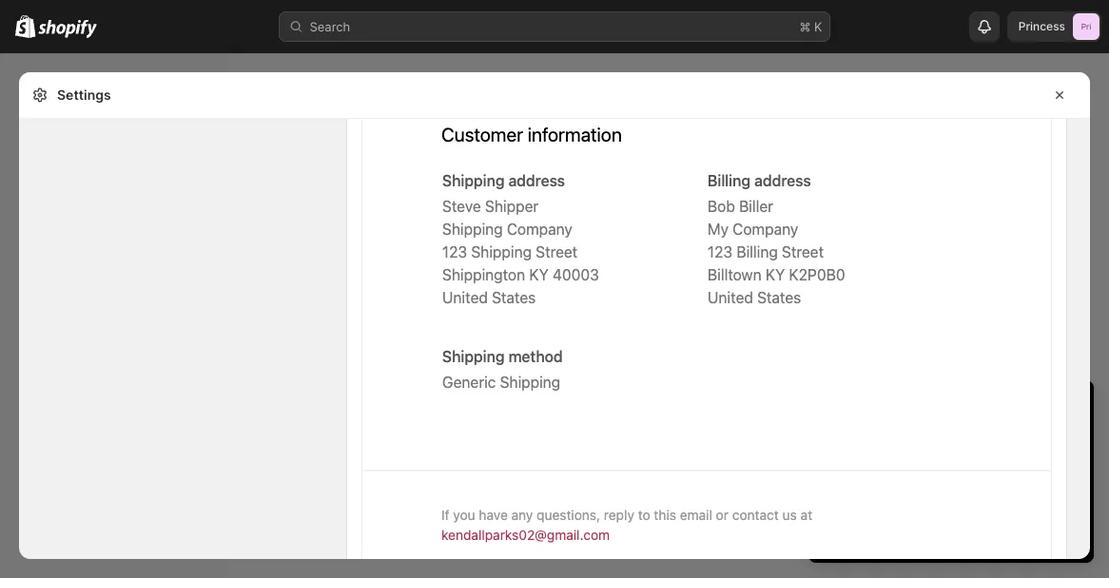 Task type: vqa. For each thing, say whether or not it's contained in the screenshot.
Settings dialog
yes



Task type: describe. For each thing, give the bounding box(es) containing it.
settings dialog
[[19, 72, 1090, 559]]

princess
[[1019, 20, 1066, 33]]

online
[[843, 489, 878, 504]]

1 vertical spatial settings
[[46, 542, 95, 557]]

settings inside 'dialog'
[[57, 87, 111, 103]]

home
[[46, 74, 80, 89]]

home link
[[11, 68, 217, 95]]

⌘
[[800, 19, 811, 34]]

to customize your online store and add bonus features
[[843, 470, 1070, 504]]

features
[[1005, 489, 1053, 504]]

bonus
[[966, 489, 1002, 504]]

⌘ k
[[800, 19, 822, 34]]

1 day left in your trial element
[[809, 430, 1094, 563]]

0 horizontal spatial shopify image
[[15, 15, 35, 38]]

customize
[[981, 470, 1041, 485]]



Task type: locate. For each thing, give the bounding box(es) containing it.
store down $50 app store credit 'link'
[[881, 489, 911, 504]]

app
[[870, 470, 892, 485]]

$50
[[843, 470, 866, 485]]

1 horizontal spatial shopify image
[[38, 19, 97, 39]]

0 vertical spatial settings
[[57, 87, 111, 103]]

to
[[965, 470, 977, 485]]

store
[[895, 470, 925, 485], [881, 489, 911, 504]]

credit
[[928, 470, 962, 485]]

$50 app store credit
[[843, 470, 962, 485]]

0 vertical spatial store
[[895, 470, 925, 485]]

$50 app store credit link
[[843, 470, 962, 485]]

and
[[915, 489, 937, 504]]

add
[[940, 489, 962, 504]]

1 vertical spatial store
[[881, 489, 911, 504]]

settings
[[57, 87, 111, 103], [46, 542, 95, 557]]

store up and on the bottom right of page
[[895, 470, 925, 485]]

shopify image
[[15, 15, 35, 38], [38, 19, 97, 39]]

store inside to customize your online store and add bonus features
[[881, 489, 911, 504]]

search
[[310, 19, 350, 34]]

princess image
[[1073, 13, 1100, 40]]

k
[[814, 19, 822, 34]]

settings link
[[11, 537, 217, 563]]

your
[[1044, 470, 1070, 485]]



